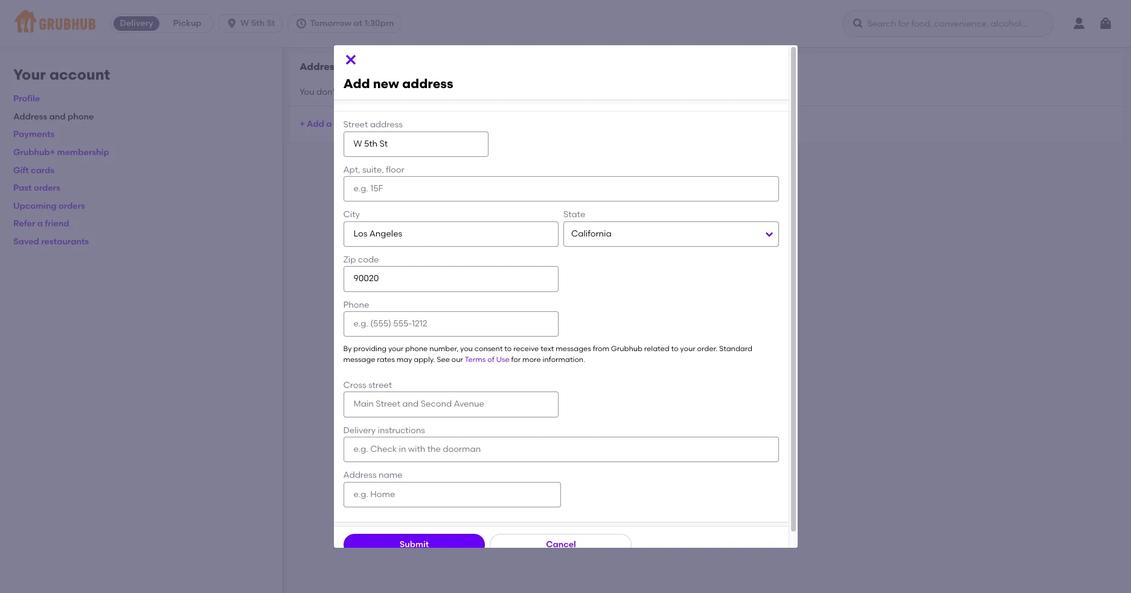 Task type: locate. For each thing, give the bounding box(es) containing it.
don't
[[317, 87, 338, 97]]

delivery left "instructions"
[[343, 426, 376, 436]]

your
[[13, 66, 46, 83]]

saved restaurants
[[13, 237, 89, 247]]

pickup button
[[162, 14, 213, 33]]

tomorrow at 1:30pm button
[[288, 14, 407, 33]]

1 horizontal spatial your
[[680, 345, 696, 353]]

delivery for delivery instructions
[[343, 426, 376, 436]]

delivery left pickup
[[120, 18, 153, 28]]

grubhub+
[[13, 147, 55, 158]]

terms of use link
[[465, 356, 509, 364]]

for
[[511, 356, 521, 364]]

a right refer
[[37, 219, 43, 229]]

1 vertical spatial delivery
[[343, 426, 376, 436]]

street
[[368, 381, 392, 391]]

and
[[49, 112, 66, 122]]

new down "have"
[[334, 119, 351, 129]]

Apt, suite, floor text field
[[343, 176, 779, 202]]

phone right the and
[[68, 112, 94, 122]]

address
[[13, 112, 47, 122], [343, 471, 377, 481]]

orders for upcoming orders
[[59, 201, 85, 211]]

1 horizontal spatial to
[[671, 345, 679, 353]]

you
[[460, 345, 473, 353]]

cancel button
[[490, 534, 632, 556]]

svg image
[[226, 18, 238, 30], [296, 18, 308, 30]]

zip code
[[343, 255, 379, 265]]

terms of use for more information.
[[465, 356, 585, 364]]

1 vertical spatial a
[[37, 219, 43, 229]]

Address name text field
[[343, 482, 561, 508]]

gift
[[13, 165, 29, 176]]

tomorrow
[[310, 18, 352, 28]]

account
[[49, 66, 110, 83]]

1 horizontal spatial address
[[343, 471, 377, 481]]

5th
[[251, 18, 265, 28]]

1 svg image from the left
[[226, 18, 238, 30]]

1 vertical spatial orders
[[59, 201, 85, 211]]

terms
[[465, 356, 486, 364]]

apt, suite, floor
[[343, 165, 404, 175]]

1 horizontal spatial new
[[373, 76, 399, 91]]

0 vertical spatial phone
[[68, 112, 94, 122]]

w 5th st
[[240, 18, 275, 28]]

add right don't on the left top of the page
[[343, 76, 370, 91]]

to right related
[[671, 345, 679, 353]]

orders up friend
[[59, 201, 85, 211]]

svg image left tomorrow
[[296, 18, 308, 30]]

add
[[343, 76, 370, 91], [307, 119, 324, 129]]

2 horizontal spatial svg image
[[1099, 16, 1113, 31]]

1 horizontal spatial svg image
[[296, 18, 308, 30]]

address down any
[[353, 119, 386, 129]]

svg image
[[1099, 16, 1113, 31], [852, 18, 864, 30], [343, 53, 358, 67]]

0 vertical spatial new
[[373, 76, 399, 91]]

new
[[373, 76, 399, 91], [334, 119, 351, 129]]

0 horizontal spatial new
[[334, 119, 351, 129]]

0 horizontal spatial svg image
[[226, 18, 238, 30]]

friend
[[45, 219, 69, 229]]

apt,
[[343, 165, 360, 175]]

to up use
[[504, 345, 512, 353]]

you
[[300, 87, 315, 97]]

address left name
[[343, 471, 377, 481]]

use
[[496, 356, 509, 364]]

apply.
[[414, 356, 435, 364]]

1 horizontal spatial svg image
[[852, 18, 864, 30]]

0 vertical spatial delivery
[[120, 18, 153, 28]]

svg image inside "w 5th st" button
[[226, 18, 238, 30]]

grubhub+ membership link
[[13, 147, 109, 158]]

2 svg image from the left
[[296, 18, 308, 30]]

delivery inside button
[[120, 18, 153, 28]]

address name
[[343, 471, 403, 481]]

our
[[452, 356, 463, 364]]

have
[[340, 87, 360, 97]]

Cross street text field
[[343, 392, 559, 418]]

address inside button
[[353, 119, 386, 129]]

phone up apply.
[[405, 345, 428, 353]]

0 horizontal spatial phone
[[68, 112, 94, 122]]

0 vertical spatial a
[[326, 119, 332, 129]]

1 horizontal spatial phone
[[405, 345, 428, 353]]

to
[[504, 345, 512, 353], [671, 345, 679, 353]]

your up may
[[388, 345, 404, 353]]

0 horizontal spatial a
[[37, 219, 43, 229]]

svg image left w
[[226, 18, 238, 30]]

1 horizontal spatial a
[[326, 119, 332, 129]]

w 5th st button
[[218, 14, 288, 33]]

past orders link
[[13, 183, 60, 193]]

orders up upcoming orders
[[34, 183, 60, 193]]

1 horizontal spatial add
[[343, 76, 370, 91]]

address for address and phone
[[13, 112, 47, 122]]

your left order.
[[680, 345, 696, 353]]

city
[[343, 210, 360, 220]]

0 vertical spatial orders
[[34, 183, 60, 193]]

cancel
[[546, 540, 576, 550]]

submit button
[[343, 534, 485, 556]]

street address
[[343, 120, 403, 130]]

0 horizontal spatial to
[[504, 345, 512, 353]]

a left "street"
[[326, 119, 332, 129]]

1 vertical spatial phone
[[405, 345, 428, 353]]

0 vertical spatial address
[[13, 112, 47, 122]]

refer
[[13, 219, 35, 229]]

1 vertical spatial add
[[307, 119, 324, 129]]

svg image inside tomorrow at 1:30pm button
[[296, 18, 308, 30]]

main navigation navigation
[[0, 0, 1131, 47]]

0 vertical spatial add
[[343, 76, 370, 91]]

1 horizontal spatial delivery
[[343, 426, 376, 436]]

st
[[267, 18, 275, 28]]

cross street
[[343, 381, 392, 391]]

providing
[[354, 345, 387, 353]]

1 vertical spatial new
[[334, 119, 351, 129]]

Delivery instructions text field
[[343, 437, 779, 463]]

0 horizontal spatial delivery
[[120, 18, 153, 28]]

zip
[[343, 255, 356, 265]]

0 horizontal spatial your
[[388, 345, 404, 353]]

address down profile link
[[13, 112, 47, 122]]

new right "have"
[[373, 76, 399, 91]]

saved
[[13, 237, 39, 247]]

0 horizontal spatial address
[[13, 112, 47, 122]]

1 vertical spatial address
[[343, 471, 377, 481]]

a
[[326, 119, 332, 129], [37, 219, 43, 229]]

add right the +
[[307, 119, 324, 129]]

2 your from the left
[[680, 345, 696, 353]]

svg image for w 5th st
[[226, 18, 238, 30]]

0 horizontal spatial add
[[307, 119, 324, 129]]

address
[[402, 76, 453, 91], [353, 119, 386, 129], [370, 120, 403, 130]]

street
[[343, 120, 368, 130]]

profile
[[13, 94, 40, 104]]

1 your from the left
[[388, 345, 404, 353]]

from
[[593, 345, 609, 353]]

message
[[343, 356, 375, 364]]



Task type: vqa. For each thing, say whether or not it's contained in the screenshot.
Address and phone on the left top
yes



Task type: describe. For each thing, give the bounding box(es) containing it.
delivery for delivery
[[120, 18, 153, 28]]

you don't have any saved addresses.
[[300, 87, 449, 97]]

saved
[[379, 87, 403, 97]]

upcoming orders
[[13, 201, 85, 211]]

text
[[541, 345, 554, 353]]

suite,
[[362, 165, 384, 175]]

floor
[[386, 165, 404, 175]]

consent
[[475, 345, 503, 353]]

payments
[[13, 130, 55, 140]]

address right any
[[402, 76, 453, 91]]

1 to from the left
[[504, 345, 512, 353]]

address and phone link
[[13, 112, 94, 122]]

add inside button
[[307, 119, 324, 129]]

rates
[[377, 356, 395, 364]]

messages
[[556, 345, 591, 353]]

by
[[343, 345, 352, 353]]

cross
[[343, 381, 366, 391]]

submit
[[400, 540, 429, 550]]

profile link
[[13, 94, 40, 104]]

add new address
[[343, 76, 453, 91]]

addresses.
[[406, 87, 449, 97]]

phone
[[343, 300, 369, 310]]

gift cards link
[[13, 165, 54, 176]]

+
[[300, 119, 305, 129]]

state
[[563, 210, 585, 220]]

pickup
[[173, 18, 201, 28]]

name
[[379, 471, 403, 481]]

your account
[[13, 66, 110, 83]]

w
[[240, 18, 249, 28]]

tomorrow at 1:30pm
[[310, 18, 394, 28]]

1:30pm
[[364, 18, 394, 28]]

past orders
[[13, 183, 60, 193]]

new inside button
[[334, 119, 351, 129]]

number,
[[430, 345, 459, 353]]

code
[[358, 255, 379, 265]]

address right "street"
[[370, 120, 403, 130]]

delivery button
[[111, 14, 162, 33]]

grubhub
[[611, 345, 643, 353]]

receive
[[513, 345, 539, 353]]

address for address name
[[343, 471, 377, 481]]

cards
[[31, 165, 54, 176]]

upcoming
[[13, 201, 57, 211]]

upcoming orders link
[[13, 201, 85, 211]]

svg image for tomorrow at 1:30pm
[[296, 18, 308, 30]]

standard
[[719, 345, 752, 353]]

by providing your phone number, you consent to receive text messages from grubhub related to your order. standard message rates may apply. see our
[[343, 345, 752, 364]]

payments link
[[13, 130, 55, 140]]

saved restaurants link
[[13, 237, 89, 247]]

addresses
[[300, 61, 350, 72]]

see
[[437, 356, 450, 364]]

refer a friend
[[13, 219, 69, 229]]

orders for past orders
[[34, 183, 60, 193]]

0 horizontal spatial svg image
[[343, 53, 358, 67]]

of
[[488, 356, 494, 364]]

refer a friend link
[[13, 219, 69, 229]]

past
[[13, 183, 32, 193]]

gift cards
[[13, 165, 54, 176]]

membership
[[57, 147, 109, 158]]

restaurants
[[41, 237, 89, 247]]

may
[[397, 356, 412, 364]]

delivery instructions
[[343, 426, 425, 436]]

City text field
[[343, 222, 559, 247]]

at
[[354, 18, 362, 28]]

any
[[362, 87, 377, 97]]

2 to from the left
[[671, 345, 679, 353]]

more
[[522, 356, 541, 364]]

+ add a new address
[[300, 119, 386, 129]]

Street address text field
[[343, 131, 488, 157]]

related
[[644, 345, 670, 353]]

Phone telephone field
[[343, 312, 559, 337]]

Zip code telephone field
[[343, 267, 559, 292]]

a inside button
[[326, 119, 332, 129]]

grubhub+ membership
[[13, 147, 109, 158]]

phone inside by providing your phone number, you consent to receive text messages from grubhub related to your order. standard message rates may apply. see our
[[405, 345, 428, 353]]

+ add a new address button
[[300, 113, 386, 135]]

information.
[[543, 356, 585, 364]]

address and phone
[[13, 112, 94, 122]]



